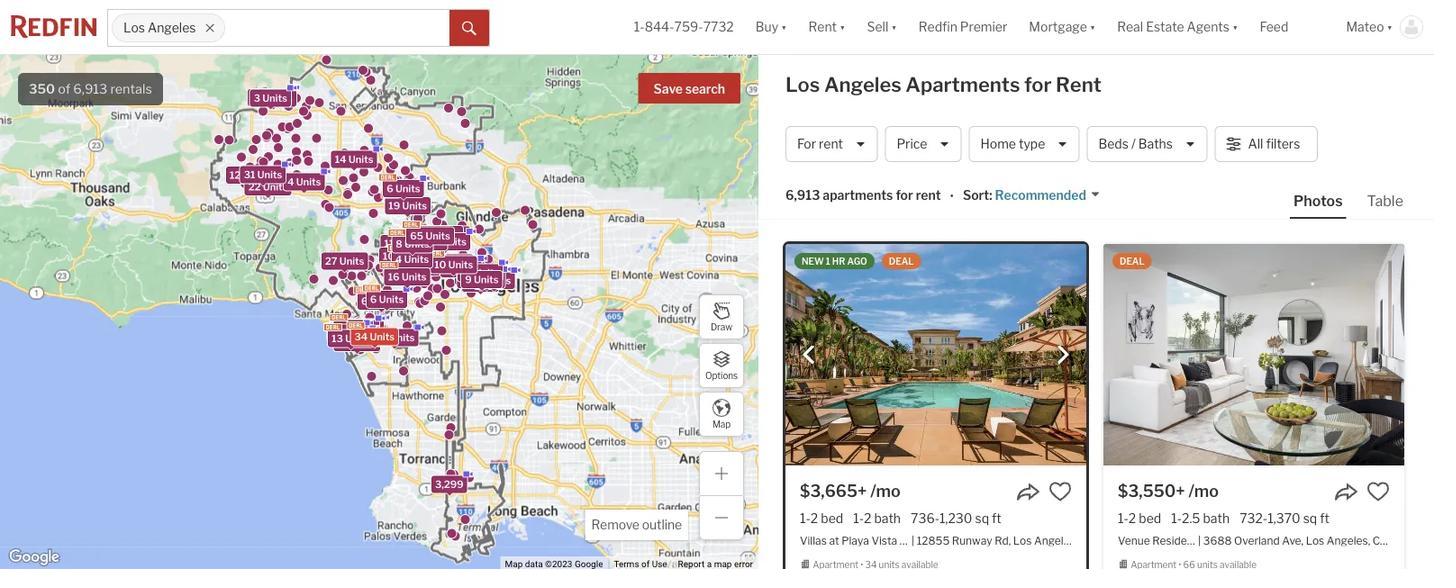 Task type: describe. For each thing, give the bounding box(es) containing it.
| for $3,550+ /mo
[[1198, 534, 1201, 547]]

0 vertical spatial 6 units
[[387, 183, 420, 195]]

5 ▾ from the left
[[1232, 19, 1238, 35]]

new
[[802, 256, 824, 267]]

759-
[[674, 19, 703, 35]]

save
[[654, 82, 683, 97]]

new 1 hr ago
[[802, 256, 867, 267]]

home
[[981, 136, 1016, 152]]

mateo ▾
[[1346, 19, 1393, 35]]

draw
[[711, 322, 732, 333]]

recommended
[[995, 188, 1086, 203]]

29 units
[[427, 229, 467, 241]]

2 horizontal spatial 27 units
[[464, 267, 503, 279]]

venue
[[1118, 534, 1150, 547]]

for inside the "6,913 apartments for rent •"
[[896, 188, 913, 203]]

▾ for mortgage ▾
[[1090, 19, 1096, 35]]

3688
[[1203, 534, 1232, 547]]

mateo
[[1346, 19, 1384, 35]]

ca for $3,665+ /mo
[[1080, 534, 1095, 547]]

1- up residences
[[1171, 511, 1182, 526]]

1- up villas at the bottom of the page
[[800, 511, 811, 526]]

16
[[388, 271, 400, 283]]

90034
[[1390, 534, 1426, 547]]

favorite button image for $3,665+ /mo
[[1049, 480, 1072, 504]]

submit search image
[[462, 21, 477, 36]]

sq for $3,550+ /mo
[[1303, 511, 1317, 526]]

mortgage ▾ button
[[1029, 0, 1096, 54]]

16 units
[[388, 271, 427, 283]]

1 vertical spatial rent
[[1056, 73, 1102, 97]]

price
[[897, 136, 927, 152]]

0 vertical spatial 19 units
[[252, 92, 290, 103]]

1 horizontal spatial 11
[[405, 243, 415, 255]]

0 vertical spatial 14 units
[[335, 154, 373, 165]]

1-2.5 bath
[[1171, 511, 1230, 526]]

▾ for buy ▾
[[781, 19, 787, 35]]

38
[[375, 332, 388, 344]]

8 units
[[396, 238, 429, 250]]

save search
[[654, 82, 725, 97]]

28
[[458, 271, 471, 282]]

13 units
[[332, 333, 370, 345]]

1 horizontal spatial 27 units
[[401, 241, 440, 253]]

1 vertical spatial 3 units
[[410, 236, 444, 248]]

9
[[465, 274, 472, 286]]

1 vertical spatial 4 units
[[395, 254, 429, 265]]

rent ▾ button
[[798, 0, 856, 54]]

overland
[[1234, 534, 1280, 547]]

2 horizontal spatial 27
[[464, 267, 477, 279]]

151 units
[[423, 236, 467, 248]]

1-2 bed for $3,665+ /mo
[[800, 511, 843, 526]]

/
[[1131, 136, 1136, 152]]

map region
[[0, 0, 798, 569]]

2 deal from the left
[[1120, 256, 1145, 267]]

736-1,230 sq ft
[[911, 511, 1002, 526]]

31 units
[[244, 169, 282, 180]]

1 horizontal spatial for
[[1024, 73, 1052, 97]]

of
[[58, 81, 70, 97]]

mortgage ▾
[[1029, 19, 1096, 35]]

1 vertical spatial 14
[[400, 258, 412, 269]]

los right ave, on the bottom right
[[1306, 534, 1325, 547]]

151
[[423, 236, 440, 248]]

photo of 3688 overland ave, los angeles, ca 90034 image
[[1104, 244, 1405, 466]]

8
[[396, 238, 402, 250]]

rent ▾
[[809, 19, 846, 35]]

1-2 bath
[[853, 511, 901, 526]]

2 horizontal spatial 6
[[399, 252, 406, 264]]

los angeles apartments for rent
[[786, 73, 1102, 97]]

sausalito
[[906, 534, 952, 547]]

baths
[[1139, 136, 1173, 152]]

17
[[397, 257, 408, 269]]

playa
[[842, 534, 869, 547]]

34
[[355, 331, 368, 343]]

▾ for mateo ▾
[[1387, 19, 1393, 35]]

remove los angeles image
[[204, 23, 215, 33]]

350
[[29, 81, 55, 97]]

sort :
[[963, 188, 992, 203]]

table button
[[1364, 191, 1407, 217]]

1-2 bed for $3,550+ /mo
[[1118, 511, 1161, 526]]

2,500
[[472, 274, 502, 285]]

redfin premier
[[919, 19, 1008, 35]]

mortgage
[[1029, 19, 1087, 35]]

angeles for los angeles apartments for rent
[[824, 73, 902, 97]]

photos button
[[1290, 191, 1364, 219]]

real estate agents ▾
[[1117, 19, 1238, 35]]

1-844-759-7732
[[634, 19, 734, 35]]

agents
[[1187, 19, 1230, 35]]

rd,
[[995, 534, 1011, 547]]

rentals
[[110, 81, 152, 97]]

9 units
[[465, 274, 499, 286]]

remove outline
[[591, 518, 682, 533]]

rent inside button
[[819, 136, 843, 152]]

rent inside the "6,913 apartments for rent •"
[[916, 188, 941, 203]]

2 2 from the left
[[864, 511, 872, 526]]

6,913 inside the "6,913 apartments for rent •"
[[786, 188, 820, 203]]

sell
[[867, 19, 889, 35]]

rent ▾ button
[[809, 0, 846, 54]]

2 horizontal spatial 19 units
[[461, 274, 499, 286]]

for rent
[[797, 136, 843, 152]]

1- left 759-
[[634, 19, 645, 35]]

1 horizontal spatial 7
[[437, 257, 443, 269]]

17 units
[[397, 257, 435, 269]]

premier
[[960, 19, 1008, 35]]

options button
[[699, 343, 744, 388]]

0 vertical spatial 4 units
[[287, 176, 321, 188]]

6,913 apartments for rent •
[[786, 188, 954, 204]]

2 horizontal spatial 4 units
[[478, 275, 511, 287]]

angeles, for $3,550+ /mo
[[1327, 534, 1370, 547]]

ago
[[847, 256, 867, 267]]

22 units
[[248, 181, 288, 193]]

buy ▾ button
[[756, 0, 787, 54]]

sell ▾ button
[[867, 0, 897, 54]]

1 horizontal spatial 3
[[410, 236, 417, 248]]

angeles for los angeles
[[148, 20, 196, 35]]

1 deal from the left
[[889, 256, 914, 267]]

beds / baths
[[1099, 136, 1173, 152]]

66 units
[[361, 296, 402, 307]]

1 vertical spatial 19
[[389, 200, 400, 212]]

12855
[[917, 534, 950, 547]]

33
[[417, 232, 430, 244]]

2 for $3,550+
[[1129, 511, 1136, 526]]



Task type: vqa. For each thing, say whether or not it's contained in the screenshot.
the Real Estate Agents ▾ 'link'
yes



Task type: locate. For each thing, give the bounding box(es) containing it.
0 horizontal spatial 19
[[252, 92, 263, 103]]

2 sq from the left
[[1303, 511, 1317, 526]]

estate
[[1146, 19, 1184, 35]]

1 horizontal spatial 4
[[395, 254, 402, 265]]

11 left 8
[[384, 238, 394, 250]]

0 horizontal spatial angeles
[[148, 20, 196, 35]]

2 up villas at the bottom of the page
[[811, 511, 818, 526]]

angeles down sell
[[824, 73, 902, 97]]

/mo
[[870, 481, 901, 501], [1189, 481, 1219, 501]]

0 vertical spatial for
[[1024, 73, 1052, 97]]

filters
[[1266, 136, 1300, 152]]

bath up vista
[[874, 511, 901, 526]]

0 horizontal spatial sq
[[975, 511, 989, 526]]

home type button
[[969, 126, 1080, 162]]

bath up the 3688
[[1203, 511, 1230, 526]]

1 horizontal spatial 14
[[400, 258, 412, 269]]

beds
[[1099, 136, 1129, 152]]

bed
[[821, 511, 843, 526], [1139, 511, 1161, 526]]

photo of 12855 runway rd, los angeles, ca 90094 image
[[786, 244, 1087, 466]]

ft for $3,665+ /mo
[[992, 511, 1002, 526]]

1 bath from the left
[[874, 511, 901, 526]]

0 horizontal spatial favorite button checkbox
[[1049, 480, 1072, 504]]

1
[[826, 256, 830, 267]]

1-844-759-7732 link
[[634, 19, 734, 35]]

6 units up 65
[[387, 183, 420, 195]]

3 ▾ from the left
[[891, 19, 897, 35]]

2 vertical spatial 6 units
[[370, 294, 404, 306]]

6,913 down for
[[786, 188, 820, 203]]

1 vertical spatial angeles
[[824, 73, 902, 97]]

1 vertical spatial 19 units
[[389, 200, 427, 212]]

for up type
[[1024, 73, 1052, 97]]

1 vertical spatial 3
[[410, 236, 417, 248]]

28 units
[[458, 271, 498, 282]]

0 vertical spatial rent
[[819, 136, 843, 152]]

2 up venue
[[1129, 511, 1136, 526]]

favorite button checkbox up | 12855 runway rd, los angeles, ca 90094
[[1049, 480, 1072, 504]]

angeles, right ave, on the bottom right
[[1327, 534, 1370, 547]]

10 units
[[421, 229, 459, 241], [383, 250, 422, 262], [434, 259, 473, 271], [391, 262, 430, 274], [342, 322, 380, 334], [338, 337, 376, 349]]

7 units left 38
[[331, 327, 364, 339]]

rent
[[809, 19, 837, 35], [1056, 73, 1102, 97]]

0 horizontal spatial favorite button image
[[1049, 480, 1072, 504]]

los up rentals
[[123, 20, 145, 35]]

2 favorite button checkbox from the left
[[1367, 480, 1390, 504]]

1 horizontal spatial 3 units
[[410, 236, 444, 248]]

2 ft from the left
[[1320, 511, 1330, 526]]

0 horizontal spatial ft
[[992, 511, 1002, 526]]

sq up | 3688 overland ave, los angeles, ca 90034
[[1303, 511, 1317, 526]]

bed up at
[[821, 511, 843, 526]]

1 horizontal spatial sq
[[1303, 511, 1317, 526]]

12 units
[[230, 169, 268, 181], [398, 261, 436, 273], [461, 267, 499, 279], [338, 323, 376, 335]]

1 ft from the left
[[992, 511, 1002, 526]]

angeles left remove los angeles icon
[[148, 20, 196, 35]]

4 right 9
[[478, 275, 484, 287]]

0 horizontal spatial 6
[[370, 294, 377, 306]]

1 horizontal spatial favorite button image
[[1367, 480, 1390, 504]]

real estate agents ▾ link
[[1117, 0, 1238, 54]]

ft up | 3688 overland ave, los angeles, ca 90034
[[1320, 511, 1330, 526]]

1 horizontal spatial 14 units
[[400, 258, 439, 269]]

11 units up '17'
[[384, 238, 421, 250]]

favorite button checkbox for $3,550+ /mo
[[1367, 480, 1390, 504]]

favorite button checkbox up | 3688 overland ave, los angeles, ca 90034
[[1367, 480, 1390, 504]]

redfin premier button
[[908, 0, 1018, 54]]

/mo up '1-2.5 bath'
[[1189, 481, 1219, 501]]

rent inside dropdown button
[[809, 19, 837, 35]]

for
[[797, 136, 816, 152]]

redfin
[[919, 19, 958, 35]]

6 units down 16
[[370, 294, 404, 306]]

0 horizontal spatial rent
[[809, 19, 837, 35]]

10
[[421, 229, 432, 241], [383, 250, 395, 262], [434, 259, 446, 271], [391, 262, 403, 274], [342, 322, 353, 334], [338, 337, 349, 349]]

2 bath from the left
[[1203, 511, 1230, 526]]

table
[[1367, 192, 1404, 209]]

ca left 90094
[[1080, 534, 1095, 547]]

1 horizontal spatial 6
[[387, 183, 393, 195]]

0 horizontal spatial 1-2 bed
[[800, 511, 843, 526]]

2 ▾ from the left
[[840, 19, 846, 35]]

ft for $3,550+ /mo
[[1320, 511, 1330, 526]]

1-2 bed up villas at the bottom of the page
[[800, 511, 843, 526]]

6,913 right 'of'
[[73, 81, 107, 97]]

34 units
[[355, 331, 395, 343]]

1-2 bed up venue
[[1118, 511, 1161, 526]]

deal
[[889, 256, 914, 267], [1120, 256, 1145, 267]]

1 horizontal spatial bed
[[1139, 511, 1161, 526]]

bed for $3,550+
[[1139, 511, 1161, 526]]

angeles, for $3,665+ /mo
[[1034, 534, 1078, 547]]

1 vertical spatial for
[[896, 188, 913, 203]]

1 horizontal spatial /mo
[[1189, 481, 1219, 501]]

buy ▾ button
[[745, 0, 798, 54]]

0 vertical spatial 7
[[437, 257, 443, 269]]

7 left 5
[[437, 257, 443, 269]]

1 /mo from the left
[[870, 481, 901, 501]]

1- up 'playa'
[[853, 511, 864, 526]]

$3,550+ /mo
[[1118, 481, 1219, 501]]

at
[[829, 534, 839, 547]]

▾ right sell
[[891, 19, 897, 35]]

rent right for
[[819, 136, 843, 152]]

▾ for sell ▾
[[891, 19, 897, 35]]

15 units
[[254, 92, 293, 104]]

1 vertical spatial rent
[[916, 188, 941, 203]]

1 horizontal spatial rent
[[916, 188, 941, 203]]

bath
[[874, 511, 901, 526], [1203, 511, 1230, 526]]

0 vertical spatial 3
[[254, 92, 260, 104]]

runway
[[952, 534, 992, 547]]

1 horizontal spatial 4 units
[[395, 254, 429, 265]]

4 units right 9
[[478, 275, 511, 287]]

1 horizontal spatial angeles
[[824, 73, 902, 97]]

11 units down 65 units
[[405, 243, 442, 255]]

| for $3,665+ /mo
[[912, 534, 915, 547]]

▾ left sell
[[840, 19, 846, 35]]

all filters button
[[1215, 126, 1318, 162]]

buy
[[756, 19, 778, 35]]

0 horizontal spatial 19 units
[[252, 92, 290, 103]]

0 vertical spatial angeles
[[148, 20, 196, 35]]

0 horizontal spatial 27 units
[[325, 256, 364, 267]]

0 vertical spatial 14
[[335, 154, 347, 165]]

2 horizontal spatial 4
[[478, 275, 484, 287]]

732-1,370 sq ft
[[1240, 511, 1330, 526]]

sq up runway
[[975, 511, 989, 526]]

4 ▾ from the left
[[1090, 19, 1096, 35]]

•
[[950, 189, 954, 204]]

mortgage ▾ button
[[1018, 0, 1107, 54]]

hr
[[832, 256, 845, 267]]

7 units up 28 at the top left of the page
[[437, 257, 470, 269]]

1 ▾ from the left
[[781, 19, 787, 35]]

15
[[254, 92, 266, 104]]

3 2 from the left
[[1129, 511, 1136, 526]]

favorite button image
[[1049, 480, 1072, 504], [1367, 480, 1390, 504]]

1 angeles, from the left
[[1034, 534, 1078, 547]]

villas
[[800, 534, 827, 547]]

4 down 8
[[395, 254, 402, 265]]

rent down mortgage ▾ dropdown button
[[1056, 73, 1102, 97]]

villas at playa vista - sausalito
[[800, 534, 952, 547]]

0 horizontal spatial 4
[[287, 176, 294, 188]]

bed up venue residences
[[1139, 511, 1161, 526]]

1- up 90094
[[1118, 511, 1129, 526]]

2 vertical spatial 4 units
[[478, 275, 511, 287]]

favorite button image up | 12855 runway rd, los angeles, ca 90094
[[1049, 480, 1072, 504]]

ft up the rd,
[[992, 511, 1002, 526]]

ca left 90034
[[1373, 534, 1388, 547]]

rent left •
[[916, 188, 941, 203]]

photos
[[1294, 192, 1343, 209]]

0 vertical spatial 19
[[252, 92, 263, 103]]

7
[[437, 257, 443, 269], [331, 327, 337, 339]]

0 horizontal spatial 7
[[331, 327, 337, 339]]

favorite button image for $3,550+ /mo
[[1367, 480, 1390, 504]]

angeles, right the rd,
[[1034, 534, 1078, 547]]

4 right 31 units
[[287, 176, 294, 188]]

bed for $3,665+
[[821, 511, 843, 526]]

0 horizontal spatial ca
[[1080, 534, 1095, 547]]

0 horizontal spatial 14
[[335, 154, 347, 165]]

feed button
[[1249, 0, 1336, 54]]

1 vertical spatial 4
[[395, 254, 402, 265]]

14
[[335, 154, 347, 165], [400, 258, 412, 269]]

| 12855 runway rd, los angeles, ca 90094
[[912, 534, 1134, 547]]

1 horizontal spatial 19 units
[[389, 200, 427, 212]]

remove outline button
[[585, 510, 688, 541]]

favorite button checkbox
[[1049, 480, 1072, 504], [1367, 480, 1390, 504]]

1 vertical spatial 7
[[331, 327, 337, 339]]

$3,550+
[[1118, 481, 1185, 501]]

google image
[[5, 546, 64, 569]]

4 units down 8 units
[[395, 254, 429, 265]]

1 horizontal spatial 19
[[389, 200, 400, 212]]

2 ca from the left
[[1373, 534, 1388, 547]]

price button
[[885, 126, 962, 162]]

save search button
[[638, 73, 741, 104]]

22
[[248, 181, 261, 193]]

1 horizontal spatial 6,913
[[786, 188, 820, 203]]

1 horizontal spatial 1-2 bed
[[1118, 511, 1161, 526]]

▾
[[781, 19, 787, 35], [840, 19, 846, 35], [891, 19, 897, 35], [1090, 19, 1096, 35], [1232, 19, 1238, 35], [1387, 19, 1393, 35]]

2 bed from the left
[[1139, 511, 1161, 526]]

1 | from the left
[[912, 534, 915, 547]]

rent right the buy ▾
[[809, 19, 837, 35]]

/mo for $3,665+ /mo
[[870, 481, 901, 501]]

1 2 from the left
[[811, 511, 818, 526]]

los up for
[[786, 73, 820, 97]]

home type
[[981, 136, 1045, 152]]

ave,
[[1282, 534, 1304, 547]]

1 vertical spatial 6
[[399, 252, 406, 264]]

▾ right mortgage
[[1090, 19, 1096, 35]]

2 1-2 bed from the left
[[1118, 511, 1161, 526]]

1 horizontal spatial 7 units
[[437, 257, 470, 269]]

3
[[254, 92, 260, 104], [410, 236, 417, 248]]

2 /mo from the left
[[1189, 481, 1219, 501]]

sq for $3,665+ /mo
[[975, 511, 989, 526]]

4 units right 31 units
[[287, 176, 321, 188]]

31
[[244, 169, 255, 180]]

0 horizontal spatial /mo
[[870, 481, 901, 501]]

0 horizontal spatial rent
[[819, 136, 843, 152]]

1-
[[634, 19, 645, 35], [800, 511, 811, 526], [853, 511, 864, 526], [1118, 511, 1129, 526], [1171, 511, 1182, 526]]

1 horizontal spatial 2
[[864, 511, 872, 526]]

▾ for rent ▾
[[840, 19, 846, 35]]

1 vertical spatial 6,913
[[786, 188, 820, 203]]

sort
[[963, 188, 989, 203]]

▾ right mateo
[[1387, 19, 1393, 35]]

ca
[[1080, 534, 1095, 547], [1373, 534, 1388, 547]]

| right -
[[912, 534, 915, 547]]

bath for $3,550+ /mo
[[1203, 511, 1230, 526]]

11
[[384, 238, 394, 250], [405, 243, 415, 255]]

0 horizontal spatial deal
[[889, 256, 914, 267]]

0 horizontal spatial 2
[[811, 511, 818, 526]]

los angeles
[[123, 20, 196, 35]]

0 vertical spatial rent
[[809, 19, 837, 35]]

0 vertical spatial 6,913
[[73, 81, 107, 97]]

$3,665+
[[800, 481, 867, 501]]

0 horizontal spatial 11
[[384, 238, 394, 250]]

2 up villas at playa vista - sausalito
[[864, 511, 872, 526]]

844-
[[645, 19, 674, 35]]

0 horizontal spatial 6,913
[[73, 81, 107, 97]]

2 vertical spatial 19
[[461, 274, 473, 286]]

2 vertical spatial 6
[[370, 294, 377, 306]]

1 favorite button checkbox from the left
[[1049, 480, 1072, 504]]

buy ▾
[[756, 19, 787, 35]]

remove
[[591, 518, 640, 533]]

7 left 34
[[331, 327, 337, 339]]

11 right 8
[[405, 243, 415, 255]]

▾ right the agents at top right
[[1232, 19, 1238, 35]]

1 vertical spatial 7 units
[[331, 327, 364, 339]]

1 bed from the left
[[821, 511, 843, 526]]

1 horizontal spatial |
[[1198, 534, 1201, 547]]

0 vertical spatial 7 units
[[437, 257, 470, 269]]

0 vertical spatial 4
[[287, 176, 294, 188]]

apartments
[[906, 73, 1020, 97]]

apartments
[[823, 188, 893, 203]]

sell ▾ button
[[856, 0, 908, 54]]

map
[[713, 419, 731, 430]]

66
[[361, 296, 375, 307]]

2 favorite button image from the left
[[1367, 480, 1390, 504]]

type
[[1019, 136, 1045, 152]]

0 horizontal spatial 4 units
[[287, 176, 321, 188]]

bath for $3,665+ /mo
[[874, 511, 901, 526]]

map button
[[699, 392, 744, 437]]

6 ▾ from the left
[[1387, 19, 1393, 35]]

3 right 8
[[410, 236, 417, 248]]

0 vertical spatial 3 units
[[254, 92, 287, 104]]

2 vertical spatial 4
[[478, 275, 484, 287]]

2 horizontal spatial 2
[[1129, 511, 1136, 526]]

next button image
[[1054, 346, 1072, 364]]

previous button image
[[800, 346, 818, 364]]

1 vertical spatial 6 units
[[399, 252, 432, 264]]

2 angeles, from the left
[[1327, 534, 1370, 547]]

0 horizontal spatial for
[[896, 188, 913, 203]]

/mo up '1-2 bath'
[[870, 481, 901, 501]]

29
[[427, 229, 440, 241]]

0 vertical spatial 6
[[387, 183, 393, 195]]

1 favorite button image from the left
[[1049, 480, 1072, 504]]

1 1-2 bed from the left
[[800, 511, 843, 526]]

1 sq from the left
[[975, 511, 989, 526]]

for
[[1024, 73, 1052, 97], [896, 188, 913, 203]]

1 horizontal spatial favorite button checkbox
[[1367, 480, 1390, 504]]

3,299
[[435, 479, 464, 490]]

5 units
[[444, 263, 478, 275]]

6 units down 8 units
[[399, 252, 432, 264]]

1 horizontal spatial deal
[[1120, 256, 1145, 267]]

▾ right buy
[[781, 19, 787, 35]]

/mo for $3,550+ /mo
[[1189, 481, 1219, 501]]

| left the 3688
[[1198, 534, 1201, 547]]

2 horizontal spatial 19
[[461, 274, 473, 286]]

1 horizontal spatial rent
[[1056, 73, 1102, 97]]

ca for $3,550+ /mo
[[1373, 534, 1388, 547]]

6
[[387, 183, 393, 195], [399, 252, 406, 264], [370, 294, 377, 306]]

2 | from the left
[[1198, 534, 1201, 547]]

0 horizontal spatial 27
[[325, 256, 337, 267]]

0 horizontal spatial bath
[[874, 511, 901, 526]]

1 vertical spatial 14 units
[[400, 258, 439, 269]]

1 ca from the left
[[1080, 534, 1095, 547]]

0 horizontal spatial 7 units
[[331, 327, 364, 339]]

1 horizontal spatial 27
[[401, 241, 413, 253]]

favorite button image up | 3688 overland ave, los angeles, ca 90034
[[1367, 480, 1390, 504]]

|
[[912, 534, 915, 547], [1198, 534, 1201, 547]]

| 3688 overland ave, los angeles, ca 90034
[[1198, 534, 1426, 547]]

65 units
[[410, 230, 450, 242]]

11 units
[[384, 238, 421, 250], [405, 243, 442, 255]]

2 for $3,665+
[[811, 511, 818, 526]]

None search field
[[225, 10, 450, 46]]

3 up 31 units
[[254, 92, 260, 104]]

2 vertical spatial 19 units
[[461, 274, 499, 286]]

angeles,
[[1034, 534, 1078, 547], [1327, 534, 1370, 547]]

1 horizontal spatial bath
[[1203, 511, 1230, 526]]

favorite button checkbox for $3,665+ /mo
[[1049, 480, 1072, 504]]

los right the rd,
[[1013, 534, 1032, 547]]

0 horizontal spatial 3
[[254, 92, 260, 104]]

for right apartments
[[896, 188, 913, 203]]

residences
[[1152, 534, 1211, 547]]



